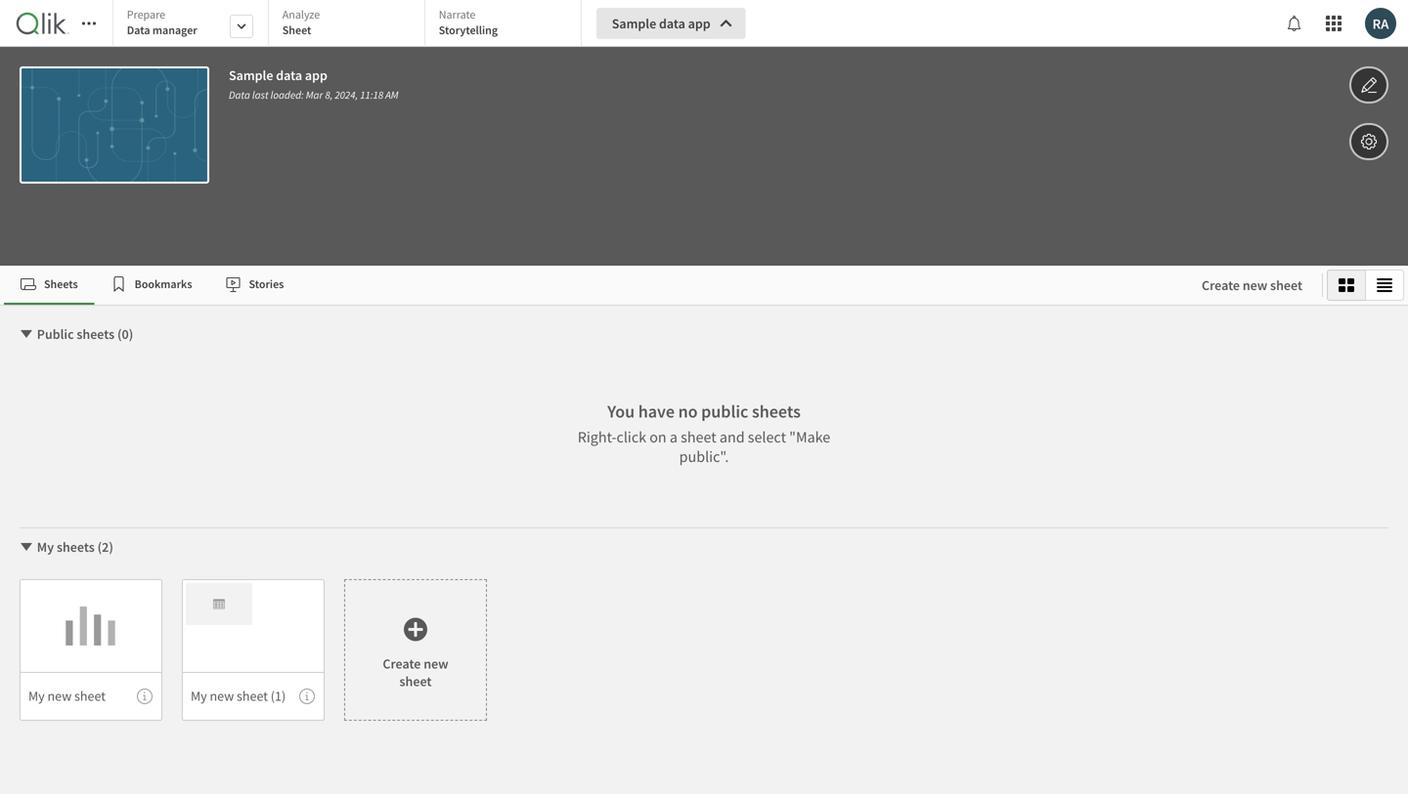 Task type: locate. For each thing, give the bounding box(es) containing it.
and
[[720, 428, 745, 447]]

create
[[1202, 277, 1240, 294], [383, 656, 421, 673]]

ra
[[1373, 14, 1389, 33]]

sample inside 'sample data app data last loaded: mar 8, 2024, 11:18 am'
[[229, 66, 273, 84]]

my new sheet (1) menu item
[[182, 673, 325, 722]]

0 vertical spatial sheets
[[77, 326, 115, 343]]

1 collapse image from the top
[[19, 327, 34, 342]]

create new sheet inside button
[[1202, 277, 1302, 294]]

2 collapse image from the top
[[19, 540, 34, 555]]

0 horizontal spatial sample
[[229, 66, 273, 84]]

create new sheet button
[[1186, 270, 1318, 301]]

1 horizontal spatial app
[[688, 15, 711, 32]]

tooltip right (1)
[[299, 689, 315, 705]]

am
[[385, 88, 398, 102]]

1 horizontal spatial tooltip
[[299, 689, 315, 705]]

0 vertical spatial sample
[[612, 15, 656, 32]]

sheet inside button
[[1270, 277, 1302, 294]]

you have no public sheets application
[[0, 0, 1408, 795]]

1 vertical spatial data
[[276, 66, 302, 84]]

ra button
[[1365, 8, 1396, 39]]

sheets
[[77, 326, 115, 343], [752, 401, 801, 423], [57, 539, 95, 556]]

tooltip for my new sheet (1)
[[299, 689, 315, 705]]

app
[[688, 15, 711, 32], [305, 66, 328, 84]]

my new sheet (1)
[[191, 688, 286, 706]]

sample data app
[[612, 15, 711, 32]]

collapse image left public
[[19, 327, 34, 342]]

1 horizontal spatial create new sheet
[[1202, 277, 1302, 294]]

group
[[1327, 270, 1404, 301]]

app for sample data app
[[688, 15, 711, 32]]

sheet
[[1270, 277, 1302, 294], [681, 428, 716, 447], [399, 673, 432, 691], [74, 688, 106, 706], [237, 688, 268, 706]]

sample
[[612, 15, 656, 32], [229, 66, 273, 84]]

0 vertical spatial create
[[1202, 277, 1240, 294]]

0 vertical spatial tab list
[[112, 0, 588, 49]]

collapse image left the my sheets (2)
[[19, 540, 34, 555]]

data inside prepare data manager
[[127, 22, 150, 38]]

0 vertical spatial app
[[688, 15, 711, 32]]

0 vertical spatial create new sheet
[[1202, 277, 1302, 294]]

you
[[607, 401, 635, 423]]

app options image
[[1360, 130, 1378, 154]]

1 horizontal spatial create
[[1202, 277, 1240, 294]]

my
[[37, 539, 54, 556], [28, 688, 45, 706], [191, 688, 207, 706]]

sample data app data last loaded: mar 8, 2024, 11:18 am
[[229, 66, 398, 102]]

you have no public sheets right-click on a sheet and select "make public".
[[578, 401, 830, 467]]

loaded:
[[270, 88, 304, 102]]

1 horizontal spatial sample
[[612, 15, 656, 32]]

1 vertical spatial create
[[383, 656, 421, 673]]

1 tooltip from the left
[[137, 689, 153, 705]]

my for my sheets (2)
[[37, 539, 54, 556]]

create new sheet
[[1202, 277, 1302, 294], [383, 656, 448, 691]]

1 horizontal spatial data
[[659, 15, 685, 32]]

new inside create new sheet
[[424, 656, 448, 673]]

tooltip
[[137, 689, 153, 705], [299, 689, 315, 705]]

tab list containing prepare
[[112, 0, 588, 49]]

collapse image for public
[[19, 327, 34, 342]]

stories button
[[209, 266, 301, 305]]

11:18
[[360, 88, 383, 102]]

1 vertical spatial sheets
[[752, 401, 801, 423]]

my new sheet (1) sheet is selected. press the spacebar or enter key to open my new sheet (1) sheet. use the right and left arrow keys to navigate. element
[[182, 580, 325, 722]]

1 vertical spatial data
[[229, 88, 250, 102]]

1 vertical spatial app
[[305, 66, 328, 84]]

data inside sample data app dropdown button
[[659, 15, 685, 32]]

tooltip right my new sheet
[[137, 689, 153, 705]]

tooltip inside my new sheet menu item
[[137, 689, 153, 705]]

tab list containing sheets
[[4, 266, 1182, 305]]

(1)
[[271, 688, 286, 706]]

0 horizontal spatial data
[[276, 66, 302, 84]]

app inside dropdown button
[[688, 15, 711, 32]]

new
[[1243, 277, 1267, 294], [424, 656, 448, 673], [47, 688, 72, 706], [210, 688, 234, 706]]

last
[[252, 88, 268, 102]]

data left last
[[229, 88, 250, 102]]

2 vertical spatial sheets
[[57, 539, 95, 556]]

bookmarks
[[135, 277, 192, 292]]

tooltip inside the my new sheet (1) menu item
[[299, 689, 315, 705]]

sheets for (0)
[[77, 326, 115, 343]]

my new sheet menu item
[[20, 673, 162, 722]]

0 horizontal spatial data
[[127, 22, 150, 38]]

analyze sheet
[[282, 7, 320, 38]]

1 vertical spatial sample
[[229, 66, 273, 84]]

2024,
[[335, 88, 358, 102]]

0 horizontal spatial create new sheet
[[383, 656, 448, 691]]

tooltip for my new sheet
[[137, 689, 153, 705]]

data
[[127, 22, 150, 38], [229, 88, 250, 102]]

manager
[[152, 22, 197, 38]]

ra toolbar
[[0, 0, 1408, 266]]

collapse image for my
[[19, 540, 34, 555]]

tab list
[[112, 0, 588, 49], [4, 266, 1182, 305]]

no
[[678, 401, 698, 423]]

sheets inside you have no public sheets right-click on a sheet and select "make public".
[[752, 401, 801, 423]]

0 vertical spatial collapse image
[[19, 327, 34, 342]]

data inside 'sample data app data last loaded: mar 8, 2024, 11:18 am'
[[229, 88, 250, 102]]

sheets left (0)
[[77, 326, 115, 343]]

data
[[659, 15, 685, 32], [276, 66, 302, 84]]

group inside you have no public sheets application
[[1327, 270, 1404, 301]]

0 horizontal spatial app
[[305, 66, 328, 84]]

public sheets (0)
[[37, 326, 133, 343]]

data inside 'sample data app data last loaded: mar 8, 2024, 11:18 am'
[[276, 66, 302, 84]]

create inside button
[[1202, 277, 1240, 294]]

data down prepare
[[127, 22, 150, 38]]

my new sheet sheet is selected. press the spacebar or enter key to open my new sheet sheet. use the right and left arrow keys to navigate. element
[[20, 580, 162, 722]]

0 horizontal spatial tooltip
[[137, 689, 153, 705]]

mar
[[306, 88, 323, 102]]

1 vertical spatial tab list
[[4, 266, 1182, 305]]

0 vertical spatial data
[[659, 15, 685, 32]]

sample inside sample data app dropdown button
[[612, 15, 656, 32]]

1 vertical spatial collapse image
[[19, 540, 34, 555]]

app inside 'sample data app data last loaded: mar 8, 2024, 11:18 am'
[[305, 66, 328, 84]]

data for sample data app
[[659, 15, 685, 32]]

sheets up select
[[752, 401, 801, 423]]

2 tooltip from the left
[[299, 689, 315, 705]]

1 horizontal spatial data
[[229, 88, 250, 102]]

narrate
[[439, 7, 476, 22]]

0 horizontal spatial create
[[383, 656, 421, 673]]

(0)
[[117, 326, 133, 343]]

have
[[638, 401, 675, 423]]

collapse image
[[19, 327, 34, 342], [19, 540, 34, 555]]

sheets left (2)
[[57, 539, 95, 556]]

0 vertical spatial data
[[127, 22, 150, 38]]



Task type: describe. For each thing, give the bounding box(es) containing it.
1 vertical spatial create new sheet
[[383, 656, 448, 691]]

public
[[37, 326, 74, 343]]

list view image
[[1377, 278, 1392, 293]]

select
[[748, 428, 786, 447]]

sheet inside create new sheet
[[399, 673, 432, 691]]

sheet inside you have no public sheets right-click on a sheet and select "make public".
[[681, 428, 716, 447]]

prepare
[[127, 7, 165, 22]]

bookmarks button
[[95, 266, 209, 305]]

on
[[650, 428, 667, 447]]

edit image
[[1360, 73, 1378, 97]]

sheet
[[282, 22, 311, 38]]

my for my new sheet (1)
[[191, 688, 207, 706]]

analyze
[[282, 7, 320, 22]]

storytelling
[[439, 22, 498, 38]]

grid view image
[[1339, 278, 1354, 293]]

app for sample data app data last loaded: mar 8, 2024, 11:18 am
[[305, 66, 328, 84]]

sheets button
[[4, 266, 95, 305]]

data for sample data app data last loaded: mar 8, 2024, 11:18 am
[[276, 66, 302, 84]]

my for my new sheet
[[28, 688, 45, 706]]

tab list inside ra toolbar
[[112, 0, 588, 49]]

a
[[670, 428, 678, 447]]

narrate storytelling
[[439, 7, 498, 38]]

sample for sample data app data last loaded: mar 8, 2024, 11:18 am
[[229, 66, 273, 84]]

my sheets (2)
[[37, 539, 113, 556]]

sample data app button
[[596, 8, 746, 39]]

8,
[[325, 88, 333, 102]]

sample for sample data app
[[612, 15, 656, 32]]

(2)
[[97, 539, 113, 556]]

prepare data manager
[[127, 7, 197, 38]]

right-
[[578, 428, 617, 447]]

sheets
[[44, 277, 78, 292]]

"make
[[789, 428, 830, 447]]

public".
[[679, 447, 729, 467]]

public
[[701, 401, 748, 423]]

sheets for (2)
[[57, 539, 95, 556]]

new inside button
[[1243, 277, 1267, 294]]

click
[[617, 428, 646, 447]]

create inside create new sheet
[[383, 656, 421, 673]]

stories
[[249, 277, 284, 292]]

my new sheet
[[28, 688, 106, 706]]



Task type: vqa. For each thing, say whether or not it's contained in the screenshot.
the topmost App
yes



